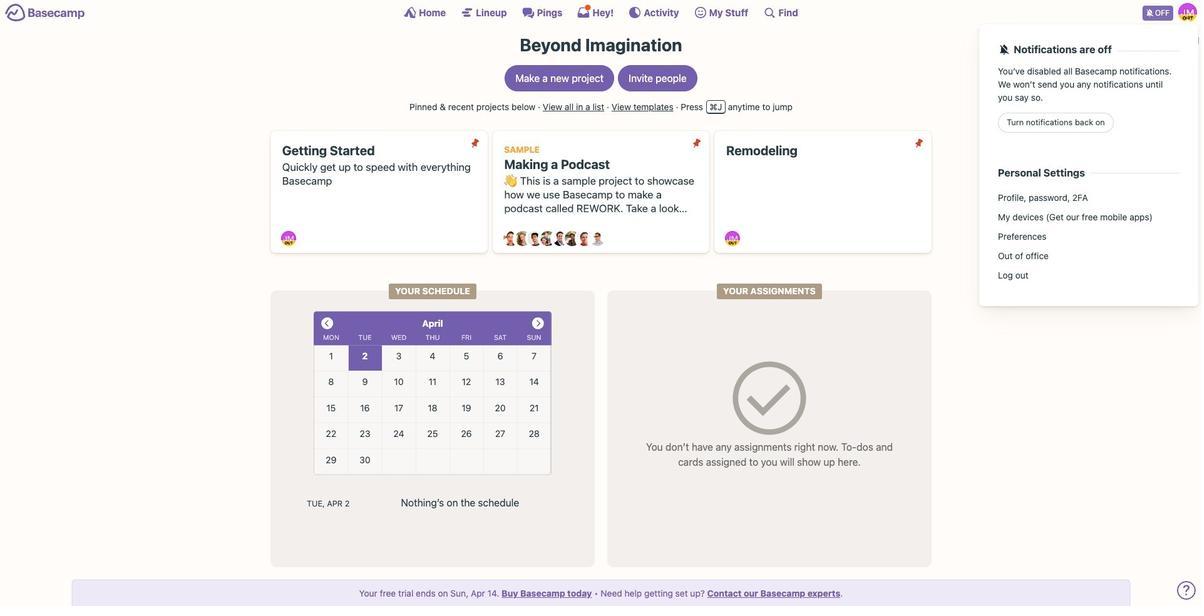 Task type: locate. For each thing, give the bounding box(es) containing it.
switch accounts image
[[5, 3, 85, 23]]

0 horizontal spatial jer mill image
[[281, 231, 296, 246]]

keyboard shortcut: ⌘ + / image
[[764, 6, 776, 19]]

1 horizontal spatial jer mill image
[[725, 231, 740, 246]]

main element
[[0, 0, 1202, 306]]

jared davis image
[[528, 231, 543, 246]]

jennifer young image
[[540, 231, 555, 246]]

cheryl walters image
[[516, 231, 531, 246]]

jer mill image
[[281, 231, 296, 246], [725, 231, 740, 246]]



Task type: vqa. For each thing, say whether or not it's contained in the screenshot.
Annie Bryan "image"
yes



Task type: describe. For each thing, give the bounding box(es) containing it.
1 jer mill image from the left
[[281, 231, 296, 246]]

steve marsh image
[[578, 231, 593, 246]]

jer mill image
[[1179, 3, 1197, 22]]

victor cooper image
[[590, 231, 605, 246]]

nicole katz image
[[565, 231, 580, 246]]

annie bryan image
[[503, 231, 518, 246]]

josh fiske image
[[553, 231, 568, 246]]

2 jer mill image from the left
[[725, 231, 740, 246]]



